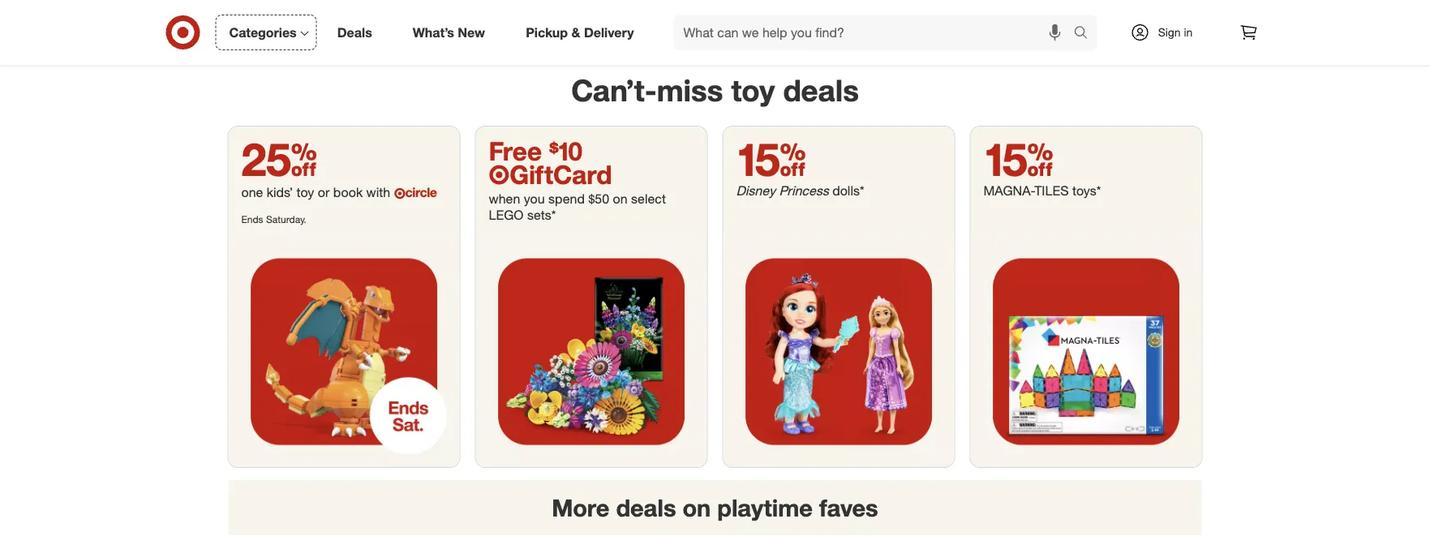 Task type: locate. For each thing, give the bounding box(es) containing it.
toy right miss at the top
[[732, 72, 775, 108]]

faves
[[820, 494, 879, 523]]

playtime
[[718, 494, 813, 523]]

tiles
[[1035, 183, 1069, 199]]

pickup & delivery
[[526, 24, 634, 40]]

1 15 from the left
[[736, 132, 806, 187]]

categories link
[[215, 15, 317, 50]]

search button
[[1067, 15, 1106, 54]]

deals right more
[[616, 494, 676, 523]]

toy for deals
[[732, 72, 775, 108]]

select
[[631, 191, 666, 207]]

toy
[[732, 72, 775, 108], [297, 185, 314, 200]]

deals
[[337, 24, 372, 40]]

ends saturday.
[[241, 214, 306, 226]]

with
[[367, 185, 391, 200]]

on inside free $10 ¬giftcard when you spend $50 on select lego sets*
[[613, 191, 628, 207]]

disney
[[736, 183, 776, 199]]

deals
[[784, 72, 859, 108], [616, 494, 676, 523]]

more
[[552, 494, 610, 523]]

15 for 15 magna-tiles toys*
[[984, 132, 1054, 187]]

0 horizontal spatial deals
[[616, 494, 676, 523]]

pickup & delivery link
[[512, 15, 655, 50]]

on right $50
[[613, 191, 628, 207]]

free
[[489, 135, 542, 167]]

toy for or
[[297, 185, 314, 200]]

1 vertical spatial on
[[683, 494, 711, 523]]

15 inside 15 magna-tiles toys*
[[984, 132, 1054, 187]]

0 horizontal spatial toy
[[297, 185, 314, 200]]

1 horizontal spatial on
[[683, 494, 711, 523]]

$50
[[589, 191, 610, 207]]

what's
[[413, 24, 454, 40]]

2 15 from the left
[[984, 132, 1054, 187]]

sign
[[1159, 25, 1181, 39]]

1 horizontal spatial toy
[[732, 72, 775, 108]]

princess dolls*
[[779, 183, 865, 199]]

can't-
[[571, 72, 657, 108]]

more deals on playtime faves
[[552, 494, 879, 523]]

toy left or
[[297, 185, 314, 200]]

25
[[241, 132, 317, 187]]

on left playtime
[[683, 494, 711, 523]]

ends saturday image
[[228, 237, 460, 468]]

on
[[613, 191, 628, 207], [683, 494, 711, 523]]

1 horizontal spatial deals
[[784, 72, 859, 108]]

or
[[318, 185, 330, 200]]

1 vertical spatial deals
[[616, 494, 676, 523]]

0 vertical spatial toy
[[732, 72, 775, 108]]

¬giftcard
[[489, 159, 612, 191]]

0 vertical spatial deals
[[784, 72, 859, 108]]

deals link
[[324, 15, 393, 50]]

what's new
[[413, 24, 485, 40]]

when
[[489, 191, 521, 207]]

0 horizontal spatial 15
[[736, 132, 806, 187]]

0 vertical spatial on
[[613, 191, 628, 207]]

1 vertical spatial toy
[[297, 185, 314, 200]]

deals down what can we help you find? suggestions appear below search field
[[784, 72, 859, 108]]

0 horizontal spatial on
[[613, 191, 628, 207]]

15 magna-tiles toys*
[[984, 132, 1102, 199]]

What can we help you find? suggestions appear below search field
[[674, 15, 1078, 50]]

15
[[736, 132, 806, 187], [984, 132, 1054, 187]]

1 horizontal spatial 15
[[984, 132, 1054, 187]]

miss
[[657, 72, 723, 108]]



Task type: vqa. For each thing, say whether or not it's contained in the screenshot.
top on
yes



Task type: describe. For each thing, give the bounding box(es) containing it.
magna-
[[984, 183, 1035, 199]]

carousel region
[[228, 481, 1202, 536]]

categories
[[229, 24, 297, 40]]

what's new link
[[399, 15, 506, 50]]

one kids' toy or book with
[[241, 185, 394, 200]]

sign in link
[[1117, 15, 1219, 50]]

sign in
[[1159, 25, 1193, 39]]

lego
[[489, 207, 524, 223]]

saturday.
[[266, 214, 306, 226]]

&
[[572, 24, 581, 40]]

in
[[1184, 25, 1193, 39]]

15 for 15
[[736, 132, 806, 187]]

$10
[[549, 135, 583, 167]]

circle
[[405, 185, 437, 200]]

dolls*
[[833, 183, 865, 199]]

book
[[333, 185, 363, 200]]

free $10 ¬giftcard when you spend $50 on select lego sets*
[[489, 135, 666, 223]]

kids'
[[267, 185, 293, 200]]

spend
[[549, 191, 585, 207]]

ends
[[241, 214, 263, 226]]

toys*
[[1073, 183, 1102, 199]]

deals inside carousel region
[[616, 494, 676, 523]]

search
[[1067, 26, 1106, 42]]

princess
[[779, 183, 829, 199]]

can't-miss toy deals
[[571, 72, 859, 108]]

on inside carousel region
[[683, 494, 711, 523]]

new
[[458, 24, 485, 40]]

you
[[524, 191, 545, 207]]

delivery
[[584, 24, 634, 40]]

sets*
[[527, 207, 556, 223]]

one
[[241, 185, 263, 200]]

pickup
[[526, 24, 568, 40]]



